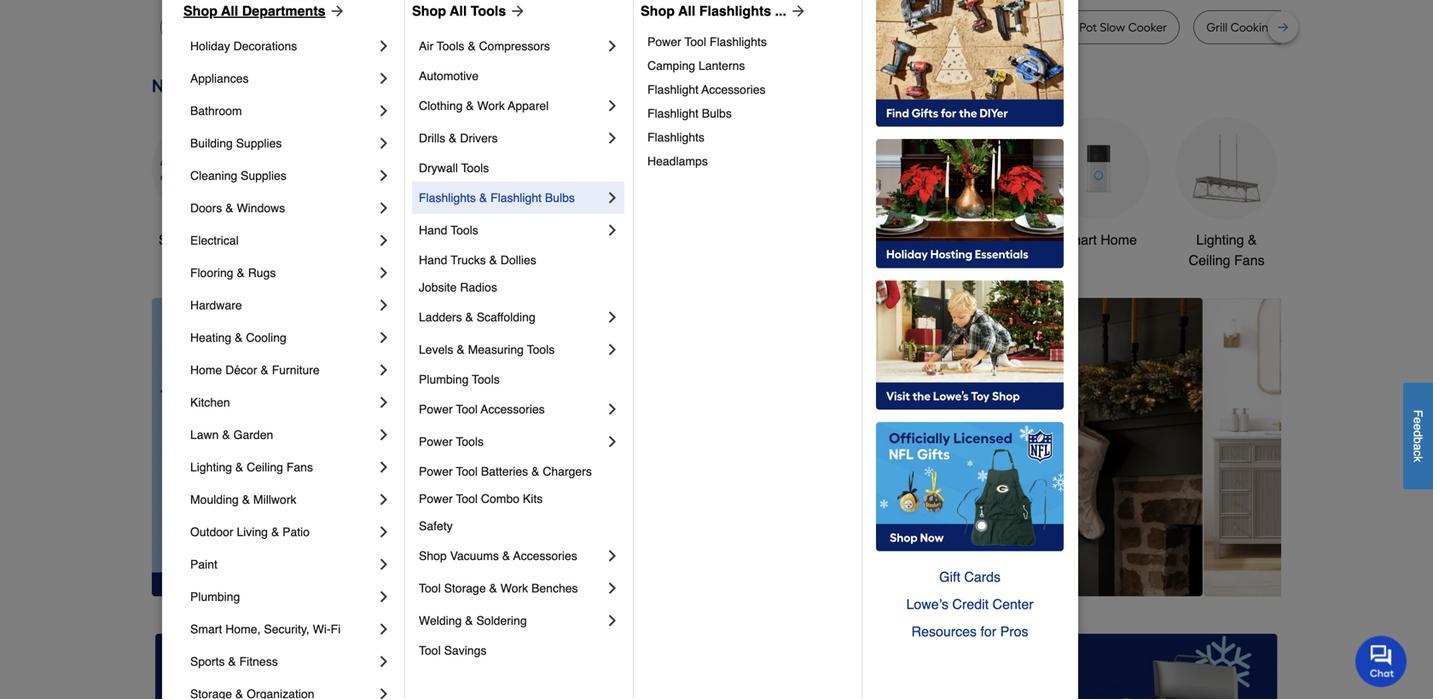 Task type: vqa. For each thing, say whether or not it's contained in the screenshot.
Safety
yes



Task type: describe. For each thing, give the bounding box(es) containing it.
chevron right image for heating & cooling
[[375, 329, 392, 346]]

flashlights link
[[648, 125, 850, 149]]

0 vertical spatial accessories
[[702, 83, 766, 96]]

chevron right image for home décor & furniture
[[375, 362, 392, 379]]

chevron right image for appliances
[[375, 70, 392, 87]]

pot for crock pot slow cooker
[[1079, 20, 1097, 35]]

tools for hand tools
[[451, 224, 478, 237]]

clothing & work apparel
[[419, 99, 549, 113]]

shop these last-minute gifts. $99 or less. quantities are limited and won't last. image
[[152, 298, 427, 597]]

food warmer
[[674, 20, 748, 35]]

grill
[[1206, 20, 1228, 35]]

doors & windows
[[190, 201, 285, 215]]

a
[[1411, 444, 1425, 451]]

shop all deals link
[[152, 117, 254, 250]]

scaffolding
[[477, 311, 536, 324]]

triple
[[371, 20, 401, 35]]

sports & fitness
[[190, 655, 278, 669]]

1 horizontal spatial ceiling
[[1189, 252, 1231, 268]]

headlamps link
[[648, 149, 850, 173]]

drills & drivers link
[[419, 122, 604, 154]]

arrow right image inside shop all flashlights ... link
[[787, 3, 807, 20]]

crock pot
[[280, 20, 332, 35]]

flashlight accessories link
[[648, 78, 850, 102]]

c
[[1411, 451, 1425, 457]]

paint link
[[190, 549, 375, 581]]

grill cooking grate & warming rack
[[1206, 20, 1404, 35]]

food
[[674, 20, 701, 35]]

3 cooker from the left
[[1128, 20, 1167, 35]]

holiday decorations
[[190, 39, 297, 53]]

flashlight bulbs link
[[648, 102, 850, 125]]

chevron right image for lawn & garden
[[375, 427, 392, 444]]

chevron right image for holiday decorations
[[375, 38, 392, 55]]

tool for accessories
[[456, 403, 478, 416]]

countertop
[[572, 20, 635, 35]]

christmas
[[556, 232, 618, 248]]

power tool accessories link
[[419, 393, 604, 426]]

crock pot cooking pot
[[787, 20, 909, 35]]

chevron right image for lighting & ceiling fans
[[375, 459, 392, 476]]

decorations for holiday
[[233, 39, 297, 53]]

chevron right image for cleaning supplies
[[375, 167, 392, 184]]

power for power tool batteries & chargers
[[419, 465, 453, 479]]

soldering
[[476, 614, 527, 628]]

tools inside tools 'link'
[[443, 232, 475, 248]]

appliances
[[190, 72, 249, 85]]

triple slow cooker
[[371, 20, 471, 35]]

shop for shop all deals
[[159, 232, 191, 248]]

1 vertical spatial ceiling
[[247, 461, 283, 474]]

lawn & garden link
[[190, 419, 375, 451]]

clothing
[[419, 99, 463, 113]]

supplies for cleaning supplies
[[241, 169, 287, 183]]

shop for shop all tools
[[412, 3, 446, 19]]

welding & soldering
[[419, 614, 527, 628]]

flashlights & flashlight bulbs
[[419, 191, 575, 205]]

up to 40 percent off select vanities. plus get free local delivery on select vanities. image
[[1037, 298, 1433, 597]]

1 e from the top
[[1411, 417, 1425, 424]]

flashlights inside flashlights & flashlight bulbs link
[[419, 191, 476, 205]]

doors
[[190, 201, 222, 215]]

welding
[[419, 614, 462, 628]]

garden
[[233, 428, 273, 442]]

chevron right image for building supplies
[[375, 135, 392, 152]]

ladders & scaffolding
[[419, 311, 536, 324]]

paint
[[190, 558, 217, 572]]

supplies for building supplies
[[236, 136, 282, 150]]

& inside outdoor tools & equipment
[[883, 232, 892, 248]]

chevron right image for levels & measuring tools
[[604, 341, 621, 358]]

hand tools
[[419, 224, 478, 237]]

tool storage & work benches link
[[419, 572, 604, 605]]

chevron right image for air tools & compressors
[[604, 38, 621, 55]]

0 vertical spatial lighting & ceiling fans link
[[1176, 117, 1278, 271]]

officially licensed n f l gifts. shop now. image
[[876, 422, 1064, 552]]

cleaning
[[190, 169, 237, 183]]

wi-
[[313, 623, 331, 636]]

resources for pros
[[912, 624, 1028, 640]]

new deals every day during 25 days of deals image
[[152, 72, 1281, 100]]

drywall
[[419, 161, 458, 175]]

flashlight accessories
[[648, 83, 766, 96]]

automotive
[[419, 69, 479, 83]]

tools for power tools
[[456, 435, 484, 449]]

levels
[[419, 343, 453, 357]]

power tool combo kits link
[[419, 485, 621, 513]]

fi
[[331, 623, 341, 636]]

safety link
[[419, 513, 621, 540]]

1 cooker from the left
[[201, 20, 240, 35]]

k
[[1411, 457, 1425, 463]]

chevron right image for doors & windows
[[375, 200, 392, 217]]

lowe's
[[906, 597, 949, 613]]

plumbing tools
[[419, 373, 500, 386]]

0 vertical spatial work
[[477, 99, 505, 113]]

hand for hand trucks & dollies
[[419, 253, 447, 267]]

ladders & scaffolding link
[[419, 301, 604, 334]]

chat invite button image
[[1356, 636, 1408, 688]]

security,
[[264, 623, 309, 636]]

all for tools
[[450, 3, 467, 19]]

microwave countertop
[[510, 20, 635, 35]]

power tool flashlights link
[[648, 30, 850, 54]]

decorations for christmas
[[551, 252, 623, 268]]

tool up welding
[[419, 582, 441, 595]]

arrow right image for shop all tools
[[506, 3, 527, 20]]

power for power tool accessories
[[419, 403, 453, 416]]

shop all tools link
[[412, 1, 527, 21]]

flashlights & flashlight bulbs link
[[419, 182, 604, 214]]

2 vertical spatial flashlight
[[491, 191, 542, 205]]

power for power tools
[[419, 435, 453, 449]]

air tools & compressors
[[419, 39, 550, 53]]

safety
[[419, 520, 453, 533]]

resources
[[912, 624, 977, 640]]

chevron right image for welding & soldering
[[604, 613, 621, 630]]

lighting inside lighting & ceiling fans
[[1196, 232, 1244, 248]]

1 horizontal spatial bathroom
[[941, 232, 1000, 248]]

flashlight for flashlight bulbs
[[648, 107, 699, 120]]

chevron right image for hardware
[[375, 297, 392, 314]]

rugs
[[248, 266, 276, 280]]

lawn
[[190, 428, 219, 442]]

cleaning supplies link
[[190, 160, 375, 192]]

holiday
[[190, 39, 230, 53]]

fitness
[[239, 655, 278, 669]]

hand trucks & dollies
[[419, 253, 536, 267]]

1 vertical spatial accessories
[[481, 403, 545, 416]]

1 slow from the left
[[173, 20, 199, 35]]

0 vertical spatial bulbs
[[702, 107, 732, 120]]

tool for batteries
[[456, 465, 478, 479]]

0 horizontal spatial lighting
[[190, 461, 232, 474]]

plumbing link
[[190, 581, 375, 613]]

1 vertical spatial work
[[501, 582, 528, 595]]

flooring
[[190, 266, 233, 280]]

chevron right image for ladders & scaffolding
[[604, 309, 621, 326]]

shop for shop all flashlights ...
[[641, 3, 675, 19]]

heating & cooling
[[190, 331, 287, 345]]

0 horizontal spatial home
[[190, 363, 222, 377]]

millwork
[[253, 493, 296, 507]]

tool for combo
[[456, 492, 478, 506]]

scroll to item #2 image
[[822, 566, 863, 573]]

crock for crock pot
[[280, 20, 311, 35]]

2 slow from the left
[[404, 20, 429, 35]]

equipment
[[810, 252, 875, 268]]

outdoor living & patio link
[[190, 516, 375, 549]]

tools inside the levels & measuring tools link
[[527, 343, 555, 357]]

heating
[[190, 331, 231, 345]]

shop for shop vacuums & accessories
[[419, 549, 447, 563]]

drills
[[419, 131, 445, 145]]

chevron right image for power tools
[[604, 433, 621, 450]]

chevron right image for flashlights & flashlight bulbs
[[604, 189, 621, 206]]

ladders
[[419, 311, 462, 324]]

f e e d b a c k
[[1411, 410, 1425, 463]]



Task type: locate. For each thing, give the bounding box(es) containing it.
crock pot slow cooker
[[1045, 20, 1167, 35]]

arrow right image for shop all departments
[[325, 3, 346, 20]]

pot for instant pot
[[988, 20, 1006, 35]]

1 vertical spatial lighting
[[190, 461, 232, 474]]

shop all flashlights ... link
[[641, 1, 807, 21]]

1 pot from the left
[[314, 20, 332, 35]]

all for departments
[[221, 3, 238, 19]]

furniture
[[272, 363, 320, 377]]

flashlight down flashlight accessories
[[648, 107, 699, 120]]

0 horizontal spatial crock
[[280, 20, 311, 35]]

0 horizontal spatial cooker
[[201, 20, 240, 35]]

power up power tools
[[419, 403, 453, 416]]

1 vertical spatial outdoor
[[190, 526, 233, 539]]

accessories up benches
[[513, 549, 577, 563]]

crock for crock pot cooking pot
[[787, 20, 819, 35]]

0 horizontal spatial lighting & ceiling fans link
[[190, 451, 375, 484]]

tool storage & work benches
[[419, 582, 578, 595]]

2 horizontal spatial slow
[[1100, 20, 1125, 35]]

...
[[775, 3, 787, 19]]

tools for plumbing tools
[[472, 373, 500, 386]]

arrow right image up 'microwave'
[[506, 3, 527, 20]]

benches
[[532, 582, 578, 595]]

1 horizontal spatial plumbing
[[419, 373, 469, 386]]

flashlights inside shop all flashlights ... link
[[699, 3, 771, 19]]

0 horizontal spatial bathroom
[[190, 104, 242, 118]]

4 pot from the left
[[988, 20, 1006, 35]]

outdoor living & patio
[[190, 526, 310, 539]]

0 horizontal spatial decorations
[[233, 39, 297, 53]]

0 vertical spatial home
[[1101, 232, 1137, 248]]

2 shop from the left
[[412, 3, 446, 19]]

1 horizontal spatial cooking
[[1231, 20, 1276, 35]]

pot for crock pot
[[314, 20, 332, 35]]

1 horizontal spatial smart
[[1060, 232, 1097, 248]]

power down power tools
[[419, 465, 453, 479]]

&
[[1313, 20, 1321, 35], [468, 39, 476, 53], [466, 99, 474, 113], [449, 131, 457, 145], [479, 191, 487, 205], [225, 201, 233, 215], [883, 232, 892, 248], [1248, 232, 1257, 248], [489, 253, 497, 267], [237, 266, 245, 280], [465, 311, 473, 324], [235, 331, 243, 345], [457, 343, 465, 357], [261, 363, 269, 377], [222, 428, 230, 442], [235, 461, 243, 474], [532, 465, 539, 479], [242, 493, 250, 507], [271, 526, 279, 539], [502, 549, 510, 563], [489, 582, 497, 595], [465, 614, 473, 628], [228, 655, 236, 669]]

2 crock from the left
[[787, 20, 819, 35]]

1 hand from the top
[[419, 224, 447, 237]]

3 pot from the left
[[891, 20, 909, 35]]

chevron right image for shop vacuums & accessories
[[604, 548, 621, 565]]

1 cooking from the left
[[843, 20, 888, 35]]

0 vertical spatial smart
[[1060, 232, 1097, 248]]

1 vertical spatial hand
[[419, 253, 447, 267]]

2 horizontal spatial shop
[[641, 3, 675, 19]]

chevron right image
[[375, 38, 392, 55], [375, 102, 392, 119], [375, 135, 392, 152], [375, 167, 392, 184], [375, 200, 392, 217], [604, 309, 621, 326], [604, 341, 621, 358], [375, 362, 392, 379], [604, 401, 621, 418], [375, 427, 392, 444], [375, 459, 392, 476], [375, 491, 392, 508], [375, 524, 392, 541], [604, 548, 621, 565], [375, 556, 392, 573], [604, 613, 621, 630], [375, 621, 392, 638], [375, 686, 392, 700]]

0 vertical spatial supplies
[[236, 136, 282, 150]]

visit the lowe's toy shop. image
[[876, 281, 1064, 410]]

all up triple slow cooker
[[450, 3, 467, 19]]

flashlights down warmer
[[710, 35, 767, 49]]

0 vertical spatial lighting
[[1196, 232, 1244, 248]]

building supplies
[[190, 136, 282, 150]]

flashlight
[[648, 83, 699, 96], [648, 107, 699, 120], [491, 191, 542, 205]]

moulding
[[190, 493, 239, 507]]

1 horizontal spatial arrow right image
[[1250, 447, 1267, 464]]

drywall tools
[[419, 161, 489, 175]]

2 pot from the left
[[822, 20, 840, 35]]

tool down welding
[[419, 644, 441, 658]]

1 vertical spatial decorations
[[551, 252, 623, 268]]

2 horizontal spatial cooker
[[1128, 20, 1167, 35]]

0 horizontal spatial arrow right image
[[787, 3, 807, 20]]

1 vertical spatial lighting & ceiling fans link
[[190, 451, 375, 484]]

accessories down plumbing tools link
[[481, 403, 545, 416]]

accessories down lanterns
[[702, 83, 766, 96]]

power up the safety
[[419, 492, 453, 506]]

1 vertical spatial flashlight
[[648, 107, 699, 120]]

2 hand from the top
[[419, 253, 447, 267]]

instant
[[948, 20, 985, 35]]

plumbing for plumbing
[[190, 590, 240, 604]]

tool for flashlights
[[685, 35, 706, 49]]

chevron right image for tool storage & work benches
[[604, 580, 621, 597]]

2 cooker from the left
[[432, 20, 471, 35]]

center
[[993, 597, 1034, 613]]

chevron right image for kitchen
[[375, 394, 392, 411]]

cooker
[[201, 20, 240, 35], [432, 20, 471, 35], [1128, 20, 1167, 35]]

all up slow cooker
[[221, 3, 238, 19]]

e up d at the bottom right of the page
[[1411, 417, 1425, 424]]

1 vertical spatial smart
[[190, 623, 222, 636]]

work down shop vacuums & accessories link
[[501, 582, 528, 595]]

find gifts for the diyer. image
[[876, 0, 1064, 127]]

lanterns
[[699, 59, 745, 73]]

shop up triple slow cooker
[[412, 3, 446, 19]]

tools inside outdoor tools & equipment
[[847, 232, 879, 248]]

3 shop from the left
[[641, 3, 675, 19]]

tool savings link
[[419, 637, 621, 665]]

work
[[477, 99, 505, 113], [501, 582, 528, 595]]

holiday decorations link
[[190, 30, 375, 62]]

0 horizontal spatial fans
[[287, 461, 313, 474]]

0 horizontal spatial shop
[[183, 3, 218, 19]]

pot
[[314, 20, 332, 35], [822, 20, 840, 35], [891, 20, 909, 35], [988, 20, 1006, 35], [1079, 20, 1097, 35]]

cooker down shop all tools
[[432, 20, 471, 35]]

75 percent off all artificial christmas trees, holiday lights and more. image
[[211, 298, 1037, 597]]

1 horizontal spatial lighting & ceiling fans
[[1189, 232, 1265, 268]]

supplies up windows
[[241, 169, 287, 183]]

0 vertical spatial ceiling
[[1189, 252, 1231, 268]]

1 horizontal spatial lighting
[[1196, 232, 1244, 248]]

1 horizontal spatial decorations
[[551, 252, 623, 268]]

power for power tool combo kits
[[419, 492, 453, 506]]

chevron right image for clothing & work apparel
[[604, 97, 621, 114]]

plumbing for plumbing tools
[[419, 373, 469, 386]]

0 horizontal spatial ceiling
[[247, 461, 283, 474]]

0 vertical spatial decorations
[[233, 39, 297, 53]]

warming
[[1324, 20, 1375, 35]]

shop all tools
[[412, 3, 506, 19]]

tools inside hand tools link
[[451, 224, 478, 237]]

1 vertical spatial supplies
[[241, 169, 287, 183]]

1 vertical spatial bathroom
[[941, 232, 1000, 248]]

outdoor tools & equipment
[[794, 232, 892, 268]]

crock for crock pot slow cooker
[[1045, 20, 1077, 35]]

fans
[[1234, 252, 1265, 268], [287, 461, 313, 474]]

supplies up the "cleaning supplies"
[[236, 136, 282, 150]]

1 horizontal spatial arrow right image
[[506, 3, 527, 20]]

0 horizontal spatial bulbs
[[545, 191, 575, 205]]

cooker up holiday
[[201, 20, 240, 35]]

outdoor inside outdoor tools & equipment
[[794, 232, 843, 248]]

tool up power tool combo kits
[[456, 465, 478, 479]]

tools inside 'shop all tools' link
[[471, 3, 506, 19]]

windows
[[237, 201, 285, 215]]

0 horizontal spatial bathroom link
[[190, 95, 375, 127]]

christmas decorations link
[[536, 117, 638, 271]]

tools for drywall tools
[[461, 161, 489, 175]]

1 vertical spatial fans
[[287, 461, 313, 474]]

smart for smart home
[[1060, 232, 1097, 248]]

lighting & ceiling fans
[[1189, 232, 1265, 268], [190, 461, 313, 474]]

flashlights up headlamps
[[648, 131, 705, 144]]

warmer
[[703, 20, 748, 35]]

storage
[[444, 582, 486, 595]]

flooring & rugs link
[[190, 257, 375, 289]]

smart for smart home, security, wi-fi
[[190, 623, 222, 636]]

tools for outdoor tools & equipment
[[847, 232, 879, 248]]

tools inside drywall tools link
[[461, 161, 489, 175]]

crock right instant pot
[[1045, 20, 1077, 35]]

0 vertical spatial flashlight
[[648, 83, 699, 96]]

flashlight down camping
[[648, 83, 699, 96]]

1 vertical spatial home
[[190, 363, 222, 377]]

tool down food
[[685, 35, 706, 49]]

1 horizontal spatial fans
[[1234, 252, 1265, 268]]

hand up jobsite
[[419, 253, 447, 267]]

decorations inside "link"
[[233, 39, 297, 53]]

scroll to item #5 element
[[945, 564, 989, 574]]

1 horizontal spatial crock
[[787, 20, 819, 35]]

chevron right image for flooring & rugs
[[375, 264, 392, 282]]

décor
[[225, 363, 257, 377]]

arrow right image
[[787, 3, 807, 20], [1250, 447, 1267, 464]]

shop down the safety
[[419, 549, 447, 563]]

arrow right image inside the shop all departments link
[[325, 3, 346, 20]]

welding & soldering link
[[419, 605, 604, 637]]

get up to 2 free select tools or batteries when you buy 1 with select purchases. image
[[155, 634, 511, 700]]

0 horizontal spatial arrow right image
[[325, 3, 346, 20]]

chevron right image for sports & fitness
[[375, 653, 392, 671]]

1 horizontal spatial bulbs
[[702, 107, 732, 120]]

5 pot from the left
[[1079, 20, 1097, 35]]

camping
[[648, 59, 695, 73]]

flooring & rugs
[[190, 266, 276, 280]]

arrow right image inside 'shop all tools' link
[[506, 3, 527, 20]]

up to 30 percent off select grills and accessories. image
[[922, 634, 1278, 700]]

deals
[[213, 232, 247, 248]]

plumbing down paint
[[190, 590, 240, 604]]

chevron right image for hand tools
[[604, 222, 621, 239]]

air tools & compressors link
[[419, 30, 604, 62]]

flashlights down 'drywall tools'
[[419, 191, 476, 205]]

0 vertical spatial hand
[[419, 224, 447, 237]]

work up drivers
[[477, 99, 505, 113]]

2 horizontal spatial crock
[[1045, 20, 1077, 35]]

smart inside smart home, security, wi-fi link
[[190, 623, 222, 636]]

tool down plumbing tools
[[456, 403, 478, 416]]

microwave
[[510, 20, 569, 35]]

tool left combo
[[456, 492, 478, 506]]

electrical
[[190, 234, 239, 247]]

bulbs down drywall tools link
[[545, 191, 575, 205]]

0 vertical spatial outdoor
[[794, 232, 843, 248]]

hardware
[[190, 299, 242, 312]]

hardware link
[[190, 289, 375, 322]]

power for power tool flashlights
[[648, 35, 681, 49]]

all for deals
[[194, 232, 209, 248]]

gift cards
[[939, 569, 1001, 585]]

shop up food
[[641, 3, 675, 19]]

outdoor down the moulding
[[190, 526, 233, 539]]

power down power tool accessories
[[419, 435, 453, 449]]

arrow right image up 'crock pot'
[[325, 3, 346, 20]]

supplies inside building supplies link
[[236, 136, 282, 150]]

chevron right image for outdoor living & patio
[[375, 524, 392, 541]]

0 horizontal spatial outdoor
[[190, 526, 233, 539]]

1 vertical spatial shop
[[419, 549, 447, 563]]

pot for crock pot cooking pot
[[822, 20, 840, 35]]

all up food
[[678, 3, 696, 19]]

holiday hosting essentials. image
[[876, 139, 1064, 269]]

flashlight bulbs
[[648, 107, 732, 120]]

levels & measuring tools link
[[419, 334, 604, 366]]

flashlight down drywall tools link
[[491, 191, 542, 205]]

chevron right image for paint
[[375, 556, 392, 573]]

shop all departments
[[183, 3, 325, 19]]

chevron right image for bathroom
[[375, 102, 392, 119]]

sports & fitness link
[[190, 646, 375, 678]]

1 horizontal spatial shop
[[412, 3, 446, 19]]

flashlights inside power tool flashlights link
[[710, 35, 767, 49]]

hand
[[419, 224, 447, 237], [419, 253, 447, 267]]

3 slow from the left
[[1100, 20, 1125, 35]]

0 horizontal spatial smart
[[190, 623, 222, 636]]

hand up the hand trucks & dollies
[[419, 224, 447, 237]]

kits
[[523, 492, 543, 506]]

trucks
[[451, 253, 486, 267]]

decorations down the shop all departments link
[[233, 39, 297, 53]]

outdoor up equipment
[[794, 232, 843, 248]]

power up camping
[[648, 35, 681, 49]]

automotive link
[[419, 62, 621, 90]]

0 vertical spatial lighting & ceiling fans
[[1189, 232, 1265, 268]]

shop up slow cooker
[[183, 3, 218, 19]]

0 vertical spatial plumbing
[[419, 373, 469, 386]]

tools inside air tools & compressors link
[[437, 39, 464, 53]]

1 vertical spatial bulbs
[[545, 191, 575, 205]]

1 horizontal spatial bathroom link
[[920, 117, 1022, 250]]

moulding & millwork link
[[190, 484, 375, 516]]

lighting & ceiling fans link
[[1176, 117, 1278, 271], [190, 451, 375, 484]]

flashlights up warmer
[[699, 3, 771, 19]]

tools inside plumbing tools link
[[472, 373, 500, 386]]

lowe's credit center link
[[876, 591, 1064, 618]]

vacuums
[[450, 549, 499, 563]]

all for flashlights
[[678, 3, 696, 19]]

outdoor for outdoor living & patio
[[190, 526, 233, 539]]

1 arrow right image from the left
[[325, 3, 346, 20]]

tools for air tools & compressors
[[437, 39, 464, 53]]

all left deals
[[194, 232, 209, 248]]

0 vertical spatial fans
[[1234, 252, 1265, 268]]

2 e from the top
[[1411, 424, 1425, 431]]

lawn & garden
[[190, 428, 273, 442]]

0 vertical spatial bathroom
[[190, 104, 242, 118]]

power tools
[[419, 435, 484, 449]]

scroll to item #4 image
[[904, 566, 945, 573]]

cooker left "grill"
[[1128, 20, 1167, 35]]

e up b
[[1411, 424, 1425, 431]]

0 horizontal spatial slow
[[173, 20, 199, 35]]

0 horizontal spatial shop
[[159, 232, 191, 248]]

moulding & millwork
[[190, 493, 296, 507]]

chevron right image for moulding & millwork
[[375, 491, 392, 508]]

chevron right image
[[604, 38, 621, 55], [375, 70, 392, 87], [604, 97, 621, 114], [604, 130, 621, 147], [604, 189, 621, 206], [604, 222, 621, 239], [375, 232, 392, 249], [375, 264, 392, 282], [375, 297, 392, 314], [375, 329, 392, 346], [375, 394, 392, 411], [604, 433, 621, 450], [604, 580, 621, 597], [375, 589, 392, 606], [375, 653, 392, 671]]

f
[[1411, 410, 1425, 417]]

1 horizontal spatial cooker
[[432, 20, 471, 35]]

1 horizontal spatial home
[[1101, 232, 1137, 248]]

1 vertical spatial arrow right image
[[1250, 447, 1267, 464]]

1 horizontal spatial lighting & ceiling fans link
[[1176, 117, 1278, 271]]

chevron right image for electrical
[[375, 232, 392, 249]]

home décor & furniture link
[[190, 354, 375, 386]]

2 cooking from the left
[[1231, 20, 1276, 35]]

patio
[[283, 526, 310, 539]]

chevron right image for plumbing
[[375, 589, 392, 606]]

all
[[221, 3, 238, 19], [450, 3, 467, 19], [678, 3, 696, 19], [194, 232, 209, 248]]

home
[[1101, 232, 1137, 248], [190, 363, 222, 377]]

1 horizontal spatial shop
[[419, 549, 447, 563]]

crock up camping lanterns "link"
[[787, 20, 819, 35]]

smart inside smart home link
[[1060, 232, 1097, 248]]

rack
[[1378, 20, 1404, 35]]

0 vertical spatial shop
[[159, 232, 191, 248]]

up to 35 percent off select small appliances. image
[[539, 634, 895, 700]]

1 shop from the left
[[183, 3, 218, 19]]

outdoor for outdoor tools & equipment
[[794, 232, 843, 248]]

2 arrow right image from the left
[[506, 3, 527, 20]]

shop for shop all departments
[[183, 3, 218, 19]]

supplies inside cleaning supplies link
[[241, 169, 287, 183]]

arrow right image
[[325, 3, 346, 20], [506, 3, 527, 20]]

bulbs down flashlight accessories
[[702, 107, 732, 120]]

hand for hand tools
[[419, 224, 447, 237]]

decorations down christmas
[[551, 252, 623, 268]]

d
[[1411, 431, 1425, 437]]

1 vertical spatial plumbing
[[190, 590, 240, 604]]

0 vertical spatial arrow right image
[[787, 3, 807, 20]]

tools link
[[408, 117, 510, 250]]

2 vertical spatial accessories
[[513, 549, 577, 563]]

flashlight for flashlight accessories
[[648, 83, 699, 96]]

camping lanterns link
[[648, 54, 850, 78]]

radios
[[460, 281, 497, 294]]

0 horizontal spatial cooking
[[843, 20, 888, 35]]

christmas decorations
[[551, 232, 623, 268]]

hand tools link
[[419, 214, 604, 247]]

1 vertical spatial lighting & ceiling fans
[[190, 461, 313, 474]]

tools inside power tools link
[[456, 435, 484, 449]]

0 horizontal spatial plumbing
[[190, 590, 240, 604]]

1 horizontal spatial slow
[[404, 20, 429, 35]]

3 crock from the left
[[1045, 20, 1077, 35]]

chevron right image for power tool accessories
[[604, 401, 621, 418]]

plumbing down the levels
[[419, 373, 469, 386]]

slow cooker
[[173, 20, 240, 35]]

1 crock from the left
[[280, 20, 311, 35]]

chevron right image for smart home, security, wi-fi
[[375, 621, 392, 638]]

chevron right image for drills & drivers
[[604, 130, 621, 147]]

shop down doors
[[159, 232, 191, 248]]

resources for pros link
[[876, 618, 1064, 646]]

home,
[[225, 623, 261, 636]]

crock down departments
[[280, 20, 311, 35]]

1 horizontal spatial outdoor
[[794, 232, 843, 248]]

plumbing tools link
[[419, 366, 621, 393]]

shop all flashlights ...
[[641, 3, 787, 19]]

0 horizontal spatial lighting & ceiling fans
[[190, 461, 313, 474]]

levels & measuring tools
[[419, 343, 555, 357]]

smart home
[[1060, 232, 1137, 248]]



